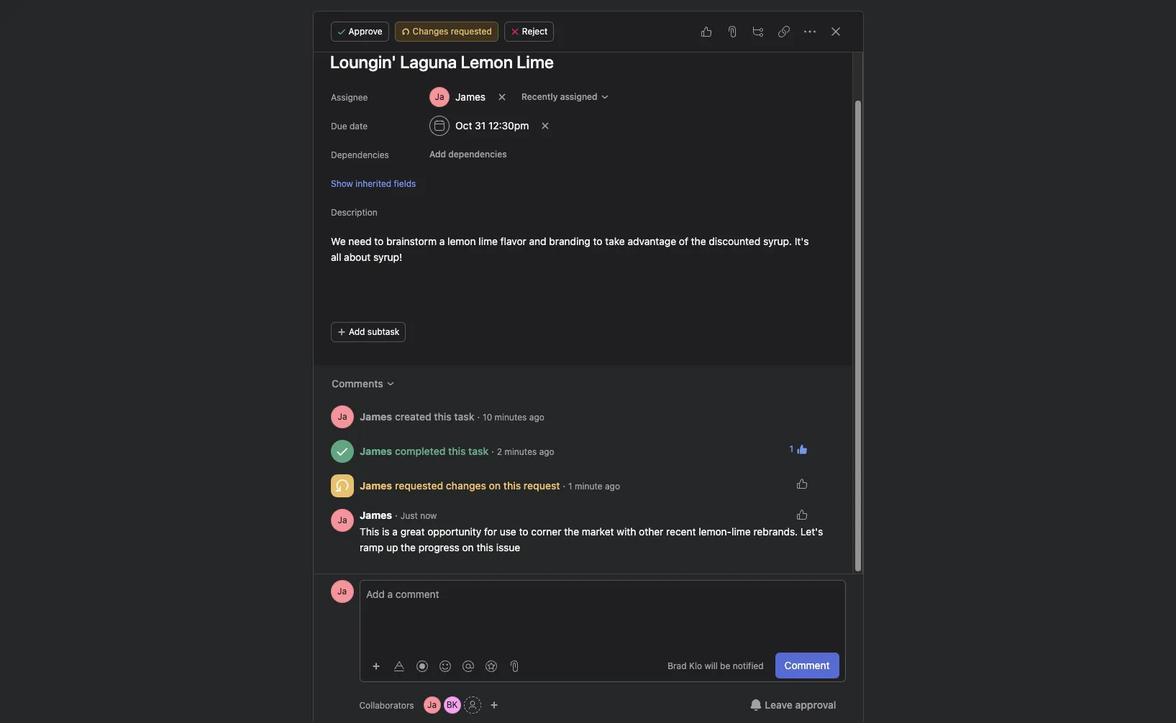 Task type: describe. For each thing, give the bounding box(es) containing it.
leave
[[765, 699, 793, 711]]

we
[[331, 235, 345, 247]]

opportunity
[[427, 526, 481, 538]]

use
[[499, 526, 516, 538]]

main content inside loungin' laguna lemon lime dialog
[[313, 2, 852, 574]]

comments
[[331, 378, 383, 390]]

comment
[[784, 660, 830, 672]]

for
[[484, 526, 497, 538]]

recently
[[521, 91, 557, 102]]

assigned
[[560, 91, 597, 102]]

and
[[529, 235, 546, 247]]

james for james created this task · 10 minutes ago
[[359, 410, 392, 423]]

fields
[[393, 178, 416, 189]]

brad
[[668, 661, 687, 672]]

is
[[382, 526, 389, 538]]

assignee
[[331, 92, 367, 103]]

all
[[331, 251, 341, 263]]

appreciations image
[[485, 661, 497, 672]]

emoji image
[[439, 661, 451, 672]]

james for james · just now
[[359, 509, 392, 521]]

discounted
[[708, 235, 760, 247]]

add dependencies button
[[423, 145, 513, 165]]

up
[[386, 542, 398, 554]]

due date
[[331, 121, 367, 132]]

0 horizontal spatial to
[[374, 235, 383, 247]]

due
[[331, 121, 347, 132]]

reject button
[[504, 22, 554, 42]]

changes requested
[[413, 26, 492, 37]]

great
[[400, 526, 424, 538]]

bk button
[[444, 697, 461, 714]]

james for james completed this task · 2 minutes ago
[[359, 445, 392, 457]]

james requested changes on this request · 1 minute ago
[[359, 479, 620, 492]]

attach a file or paste an image image
[[508, 661, 520, 672]]

brad klo will be notified
[[668, 661, 764, 672]]

take
[[605, 235, 625, 247]]

this inside this is a great opportunity for use to corner the market with other recent lemon-lime rebrands. let's ramp up the progress on this issue
[[476, 542, 493, 554]]

subtask
[[367, 327, 399, 337]]

description
[[331, 207, 377, 218]]

james · just now
[[359, 509, 437, 521]]

about
[[344, 251, 370, 263]]

add subtask
[[348, 327, 399, 337]]

recently assigned button
[[515, 87, 615, 107]]

2 horizontal spatial to
[[593, 235, 602, 247]]

reject
[[522, 26, 548, 37]]

collaborators
[[359, 700, 414, 711]]

branding
[[549, 235, 590, 247]]

task for completed this task
[[468, 445, 488, 457]]

market
[[581, 526, 614, 538]]

0 vertical spatial 0 likes. click to like this task image
[[700, 26, 712, 37]]

with
[[616, 526, 636, 538]]

issue
[[496, 542, 520, 554]]

bk
[[446, 700, 458, 711]]

comments button
[[322, 371, 404, 397]]

requested for james
[[395, 479, 443, 492]]

1 inside james requested changes on this request · 1 minute ago
[[568, 481, 572, 492]]

changes requested button
[[395, 22, 498, 42]]

james link for requested changes on this request
[[359, 479, 392, 492]]

1 button
[[785, 439, 812, 459]]

requested for changes
[[451, 26, 492, 37]]

let's
[[800, 526, 823, 538]]

changes
[[413, 26, 448, 37]]

remove assignee image
[[497, 93, 506, 101]]

this is a great opportunity for use to corner the market with other recent lemon-lime rebrands. let's ramp up the progress on this issue
[[359, 526, 825, 554]]

add or remove collaborators image
[[490, 701, 498, 710]]

record a video image
[[416, 661, 428, 672]]

lime inside the we need to brainstorm a lemon lime flavor and branding to take advantage of the discounted syrup. it's all about syrup!
[[478, 235, 497, 247]]

rebrands.
[[753, 526, 797, 538]]

progress
[[418, 542, 459, 554]]

· left the 10
[[477, 410, 480, 423]]

created
[[395, 410, 431, 423]]

will
[[704, 661, 718, 672]]

syrup!
[[373, 251, 402, 263]]

brainstorm
[[386, 235, 436, 247]]

at mention image
[[462, 661, 474, 672]]

· right request
[[562, 479, 565, 492]]

oct 31 12:30pm button
[[423, 113, 535, 139]]

syrup.
[[763, 235, 792, 247]]

klo
[[689, 661, 702, 672]]

collapse task pane image
[[830, 26, 841, 37]]

james created this task · 10 minutes ago
[[359, 410, 544, 423]]

ago for completed this task
[[539, 446, 554, 457]]

0 likes. click to like this task image for now
[[796, 509, 807, 521]]

minutes for completed this task
[[504, 446, 536, 457]]

to inside this is a great opportunity for use to corner the market with other recent lemon-lime rebrands. let's ramp up the progress on this issue
[[519, 526, 528, 538]]

of
[[679, 235, 688, 247]]

request
[[523, 479, 560, 492]]

dependencies
[[448, 149, 506, 160]]

james link for completed this task
[[359, 445, 392, 457]]

a inside this is a great opportunity for use to corner the market with other recent lemon-lime rebrands. let's ramp up the progress on this issue
[[392, 526, 397, 538]]

leave approval
[[765, 699, 836, 711]]

completed
[[395, 445, 445, 457]]



Task type: vqa. For each thing, say whether or not it's contained in the screenshot.
1:1
no



Task type: locate. For each thing, give the bounding box(es) containing it.
lime inside this is a great opportunity for use to corner the market with other recent lemon-lime rebrands. let's ramp up the progress on this issue
[[731, 526, 750, 538]]

show inherited fields button
[[331, 177, 416, 190]]

minutes
[[494, 412, 526, 423], [504, 446, 536, 457]]

on right the changes
[[488, 479, 500, 492]]

loungin' laguna lemon lime dialog
[[313, 2, 863, 724]]

0 horizontal spatial the
[[400, 542, 415, 554]]

main content containing james
[[313, 2, 852, 574]]

james up the oct
[[455, 91, 485, 103]]

show inherited fields
[[331, 178, 416, 189]]

to up the syrup!
[[374, 235, 383, 247]]

0 likes. click to like this task image left attachments: add a file to this task, loungin' laguna lemon lime "image"
[[700, 26, 712, 37]]

1 horizontal spatial lime
[[731, 526, 750, 538]]

james down comments dropdown button
[[359, 410, 392, 423]]

requested right changes
[[451, 26, 492, 37]]

2 vertical spatial 0 likes. click to like this task image
[[796, 509, 807, 521]]

0 vertical spatial on
[[488, 479, 500, 492]]

1 vertical spatial 1
[[568, 481, 572, 492]]

james link
[[359, 410, 392, 423], [359, 445, 392, 457], [359, 479, 392, 492], [359, 509, 392, 521]]

1 vertical spatial 0 likes. click to like this task image
[[796, 478, 807, 489]]

lemon-
[[698, 526, 731, 538]]

1 vertical spatial a
[[392, 526, 397, 538]]

minutes inside james created this task · 10 minutes ago
[[494, 412, 526, 423]]

a left lemon
[[439, 235, 444, 247]]

· left 2
[[491, 445, 494, 457]]

lime
[[478, 235, 497, 247], [731, 526, 750, 538]]

the
[[691, 235, 706, 247], [564, 526, 579, 538], [400, 542, 415, 554]]

need
[[348, 235, 371, 247]]

1 vertical spatial lime
[[731, 526, 750, 538]]

formatting image
[[393, 661, 405, 672]]

this
[[359, 526, 379, 538]]

10
[[482, 412, 492, 423]]

task for created this task
[[454, 410, 474, 423]]

james inside dropdown button
[[455, 91, 485, 103]]

minutes for created this task
[[494, 412, 526, 423]]

0 horizontal spatial on
[[462, 542, 473, 554]]

on
[[488, 479, 500, 492], [462, 542, 473, 554]]

the inside the we need to brainstorm a lemon lime flavor and branding to take advantage of the discounted syrup. it's all about syrup!
[[691, 235, 706, 247]]

2 horizontal spatial the
[[691, 235, 706, 247]]

add for add subtask
[[348, 327, 365, 337]]

add
[[429, 149, 446, 160], [348, 327, 365, 337]]

inherited
[[355, 178, 391, 189]]

this down james created this task · 10 minutes ago
[[448, 445, 465, 457]]

Task Name text field
[[320, 45, 835, 78]]

task
[[454, 410, 474, 423], [468, 445, 488, 457]]

toolbar
[[366, 656, 524, 676]]

0 vertical spatial lime
[[478, 235, 497, 247]]

ago inside james created this task · 10 minutes ago
[[529, 412, 544, 423]]

this down for
[[476, 542, 493, 554]]

lime left flavor at the left of page
[[478, 235, 497, 247]]

1 horizontal spatial on
[[488, 479, 500, 492]]

ramp
[[359, 542, 383, 554]]

1 horizontal spatial to
[[519, 526, 528, 538]]

requested up now
[[395, 479, 443, 492]]

james link for created this task
[[359, 410, 392, 423]]

add dependencies
[[429, 149, 506, 160]]

ago right the 10
[[529, 412, 544, 423]]

ago for created this task
[[529, 412, 544, 423]]

a right is
[[392, 526, 397, 538]]

0 vertical spatial the
[[691, 235, 706, 247]]

1 vertical spatial minutes
[[504, 446, 536, 457]]

dependencies
[[331, 150, 389, 160]]

0 likes. click to like this task image for on
[[796, 478, 807, 489]]

0 vertical spatial 1
[[789, 443, 793, 454]]

0 likes. click to like this task image down 1 'button'
[[796, 478, 807, 489]]

0 vertical spatial task
[[454, 410, 474, 423]]

leave approval button
[[741, 693, 846, 719]]

0 horizontal spatial a
[[392, 526, 397, 538]]

1 horizontal spatial 1
[[789, 443, 793, 454]]

1 vertical spatial add
[[348, 327, 365, 337]]

notified
[[733, 661, 764, 672]]

james link up this at bottom
[[359, 509, 392, 521]]

james completed this task · 2 minutes ago
[[359, 445, 554, 457]]

on inside this is a great opportunity for use to corner the market with other recent lemon-lime rebrands. let's ramp up the progress on this issue
[[462, 542, 473, 554]]

changes
[[445, 479, 486, 492]]

james for james
[[455, 91, 485, 103]]

james link down comments dropdown button
[[359, 410, 392, 423]]

oct 31 12:30pm
[[455, 119, 529, 132]]

the right 'of' in the top of the page
[[691, 235, 706, 247]]

be
[[720, 661, 730, 672]]

· left the 'just'
[[395, 509, 397, 521]]

lemon
[[447, 235, 475, 247]]

2 james link from the top
[[359, 445, 392, 457]]

james left completed
[[359, 445, 392, 457]]

james link left completed
[[359, 445, 392, 457]]

comment button
[[775, 653, 839, 679]]

task left 2
[[468, 445, 488, 457]]

31
[[474, 119, 485, 132]]

2 vertical spatial the
[[400, 542, 415, 554]]

add left subtask
[[348, 327, 365, 337]]

the right the 'corner'
[[564, 526, 579, 538]]

ja button
[[331, 406, 354, 429], [331, 509, 354, 532], [331, 580, 354, 603], [423, 697, 441, 714]]

to right "use"
[[519, 526, 528, 538]]

requested
[[451, 26, 492, 37], [395, 479, 443, 492]]

james for james requested changes on this request · 1 minute ago
[[359, 479, 392, 492]]

ago right minute
[[605, 481, 620, 492]]

minute
[[574, 481, 602, 492]]

1 horizontal spatial the
[[564, 526, 579, 538]]

0 horizontal spatial lime
[[478, 235, 497, 247]]

0 horizontal spatial 1
[[568, 481, 572, 492]]

4 james link from the top
[[359, 509, 392, 521]]

0 vertical spatial minutes
[[494, 412, 526, 423]]

this
[[434, 410, 451, 423], [448, 445, 465, 457], [503, 479, 521, 492], [476, 542, 493, 554]]

attachments: add a file to this task, loungin' laguna lemon lime image
[[726, 26, 738, 37]]

1 james link from the top
[[359, 410, 392, 423]]

this left request
[[503, 479, 521, 492]]

0 likes. click to like this task image
[[700, 26, 712, 37], [796, 478, 807, 489], [796, 509, 807, 521]]

0 vertical spatial requested
[[451, 26, 492, 37]]

task left the 10
[[454, 410, 474, 423]]

minutes inside james completed this task · 2 minutes ago
[[504, 446, 536, 457]]

1 horizontal spatial a
[[439, 235, 444, 247]]

1 vertical spatial on
[[462, 542, 473, 554]]

more actions for this task image
[[804, 26, 815, 37]]

0 vertical spatial ago
[[529, 412, 544, 423]]

other
[[638, 526, 663, 538]]

1 vertical spatial the
[[564, 526, 579, 538]]

1 horizontal spatial requested
[[451, 26, 492, 37]]

ago inside james requested changes on this request · 1 minute ago
[[605, 481, 620, 492]]

james up james · just now
[[359, 479, 392, 492]]

james
[[455, 91, 485, 103], [359, 410, 392, 423], [359, 445, 392, 457], [359, 479, 392, 492], [359, 509, 392, 521]]

requested inside main content
[[395, 479, 443, 492]]

insert an object image
[[372, 662, 380, 671]]

we need to brainstorm a lemon lime flavor and branding to take advantage of the discounted syrup. it's all about syrup!
[[331, 235, 811, 263]]

1 vertical spatial ago
[[539, 446, 554, 457]]

0 horizontal spatial add
[[348, 327, 365, 337]]

3 james link from the top
[[359, 479, 392, 492]]

1 horizontal spatial add
[[429, 149, 446, 160]]

1 vertical spatial task
[[468, 445, 488, 457]]

0 likes. click to like this task image up let's
[[796, 509, 807, 521]]

recently assigned
[[521, 91, 597, 102]]

oct
[[455, 119, 472, 132]]

corner
[[531, 526, 561, 538]]

this right created
[[434, 410, 451, 423]]

to left take
[[593, 235, 602, 247]]

add left dependencies
[[429, 149, 446, 160]]

james link up james · just now
[[359, 479, 392, 492]]

ago up request
[[539, 446, 554, 457]]

approve
[[348, 26, 382, 37]]

requested inside button
[[451, 26, 492, 37]]

2
[[497, 446, 502, 457]]

it's
[[794, 235, 808, 247]]

the right up on the bottom
[[400, 542, 415, 554]]

a inside the we need to brainstorm a lemon lime flavor and branding to take advantage of the discounted syrup. it's all about syrup!
[[439, 235, 444, 247]]

date
[[349, 121, 367, 132]]

james up this at bottom
[[359, 509, 392, 521]]

flavor
[[500, 235, 526, 247]]

1 inside 1 'button'
[[789, 443, 793, 454]]

show
[[331, 178, 353, 189]]

add subtask image
[[752, 26, 764, 37]]

ago
[[529, 412, 544, 423], [539, 446, 554, 457], [605, 481, 620, 492]]

ja
[[337, 411, 347, 422], [337, 515, 347, 526], [337, 586, 347, 597], [427, 700, 437, 711]]

0 vertical spatial a
[[439, 235, 444, 247]]

just
[[400, 511, 417, 521]]

to
[[374, 235, 383, 247], [593, 235, 602, 247], [519, 526, 528, 538]]

james button
[[423, 84, 492, 110]]

1 vertical spatial requested
[[395, 479, 443, 492]]

main content
[[313, 2, 852, 574]]

add for add dependencies
[[429, 149, 446, 160]]

minutes right 2
[[504, 446, 536, 457]]

·
[[477, 410, 480, 423], [491, 445, 494, 457], [562, 479, 565, 492], [395, 509, 397, 521]]

advantage
[[627, 235, 676, 247]]

ago inside james completed this task · 2 minutes ago
[[539, 446, 554, 457]]

on down opportunity in the bottom left of the page
[[462, 542, 473, 554]]

12:30pm
[[488, 119, 529, 132]]

approval
[[795, 699, 836, 711]]

approve button
[[331, 22, 389, 42]]

0 horizontal spatial requested
[[395, 479, 443, 492]]

2 vertical spatial ago
[[605, 481, 620, 492]]

a
[[439, 235, 444, 247], [392, 526, 397, 538]]

clear due date image
[[541, 122, 549, 130]]

1
[[789, 443, 793, 454], [568, 481, 572, 492]]

lime left rebrands.
[[731, 526, 750, 538]]

toolbar inside loungin' laguna lemon lime dialog
[[366, 656, 524, 676]]

0 vertical spatial add
[[429, 149, 446, 160]]

minutes right the 10
[[494, 412, 526, 423]]

copy approval link image
[[778, 26, 789, 37]]

add subtask button
[[331, 322, 406, 342]]

now
[[420, 511, 437, 521]]



